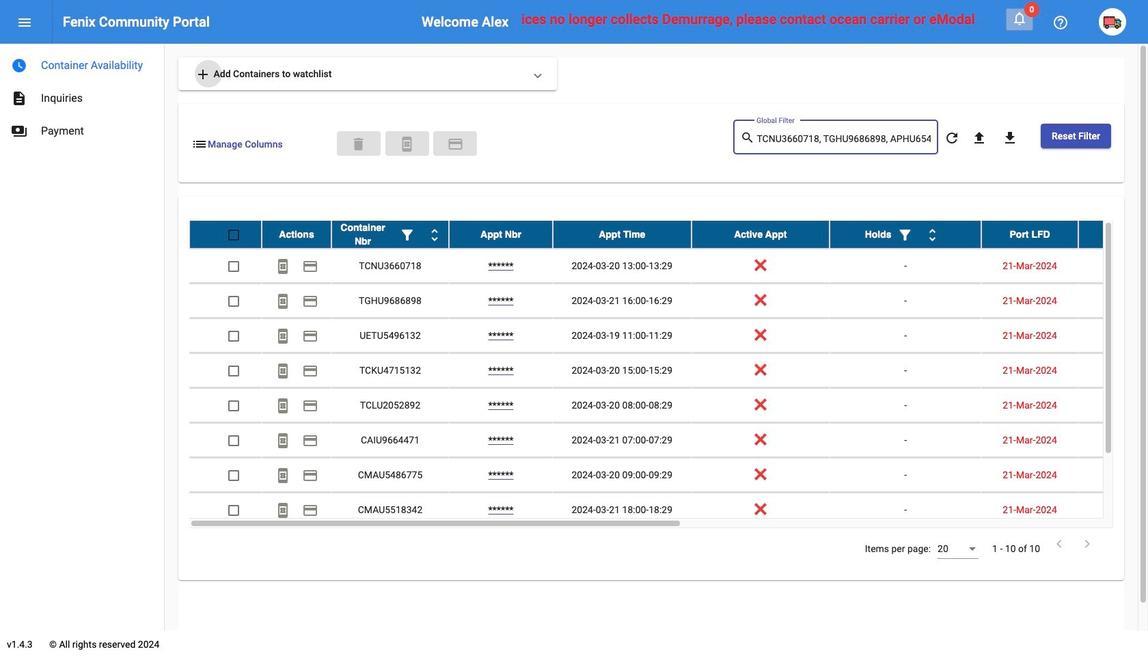 Task type: vqa. For each thing, say whether or not it's contained in the screenshot.
2nd unfold_more from the right
no



Task type: describe. For each thing, give the bounding box(es) containing it.
cell for third row
[[1079, 284, 1148, 318]]

3 column header from the left
[[449, 221, 553, 248]]

Global Watchlist Filter field
[[757, 134, 931, 145]]

delete image
[[350, 136, 367, 152]]

2 row from the top
[[189, 249, 1148, 284]]

4 column header from the left
[[553, 221, 691, 248]]

6 column header from the left
[[830, 221, 982, 248]]

cell for 1st row from the bottom
[[1079, 493, 1148, 527]]

5 row from the top
[[189, 353, 1148, 388]]

2 column header from the left
[[331, 221, 449, 248]]

cell for 4th row
[[1079, 319, 1148, 353]]

7 row from the top
[[189, 423, 1148, 458]]

5 column header from the left
[[691, 221, 830, 248]]

cell for 7th row from the top
[[1079, 423, 1148, 457]]

8 column header from the left
[[1079, 221, 1148, 248]]

1 column header from the left
[[262, 221, 331, 248]]



Task type: locate. For each thing, give the bounding box(es) containing it.
1 row from the top
[[189, 221, 1148, 249]]

row
[[189, 221, 1148, 249], [189, 249, 1148, 284], [189, 284, 1148, 319], [189, 319, 1148, 353], [189, 353, 1148, 388], [189, 388, 1148, 423], [189, 423, 1148, 458], [189, 458, 1148, 493], [189, 493, 1148, 528]]

cell for fourth row from the bottom
[[1079, 388, 1148, 422]]

6 cell from the top
[[1079, 423, 1148, 457]]

cell
[[1079, 249, 1148, 283], [1079, 284, 1148, 318], [1079, 319, 1148, 353], [1079, 353, 1148, 388], [1079, 388, 1148, 422], [1079, 423, 1148, 457], [1079, 458, 1148, 492], [1079, 493, 1148, 527]]

7 column header from the left
[[982, 221, 1079, 248]]

4 row from the top
[[189, 319, 1148, 353]]

2 cell from the top
[[1079, 284, 1148, 318]]

no color image
[[1053, 15, 1069, 31], [11, 90, 27, 107], [11, 123, 27, 139], [971, 130, 988, 146], [399, 136, 415, 152], [447, 136, 464, 152], [426, 227, 443, 244], [897, 227, 913, 244], [302, 259, 318, 275], [275, 293, 291, 310], [275, 328, 291, 345], [275, 363, 291, 380], [275, 433, 291, 449], [302, 433, 318, 449], [275, 468, 291, 484], [275, 503, 291, 519], [302, 503, 318, 519], [1079, 536, 1096, 552]]

cell for eighth row from the top of the page
[[1079, 458, 1148, 492]]

8 row from the top
[[189, 458, 1148, 493]]

3 row from the top
[[189, 284, 1148, 319]]

5 cell from the top
[[1079, 388, 1148, 422]]

4 cell from the top
[[1079, 353, 1148, 388]]

8 cell from the top
[[1079, 493, 1148, 527]]

grid
[[189, 221, 1148, 528]]

column header
[[262, 221, 331, 248], [331, 221, 449, 248], [449, 221, 553, 248], [553, 221, 691, 248], [691, 221, 830, 248], [830, 221, 982, 248], [982, 221, 1079, 248], [1079, 221, 1148, 248]]

no color image
[[1012, 10, 1028, 27], [16, 15, 33, 31], [11, 57, 27, 74], [195, 66, 211, 83], [741, 130, 757, 146], [944, 130, 960, 146], [1002, 130, 1018, 146], [191, 136, 208, 152], [399, 227, 416, 244], [924, 227, 941, 244], [275, 259, 291, 275], [302, 293, 318, 310], [302, 328, 318, 345], [302, 363, 318, 380], [275, 398, 291, 414], [302, 398, 318, 414], [302, 468, 318, 484], [1051, 536, 1068, 552]]

navigation
[[0, 44, 164, 148]]

6 row from the top
[[189, 388, 1148, 423]]

cell for fifth row from the bottom
[[1079, 353, 1148, 388]]

9 row from the top
[[189, 493, 1148, 528]]

7 cell from the top
[[1079, 458, 1148, 492]]

cell for 8th row from the bottom of the page
[[1079, 249, 1148, 283]]

1 cell from the top
[[1079, 249, 1148, 283]]

3 cell from the top
[[1079, 319, 1148, 353]]



